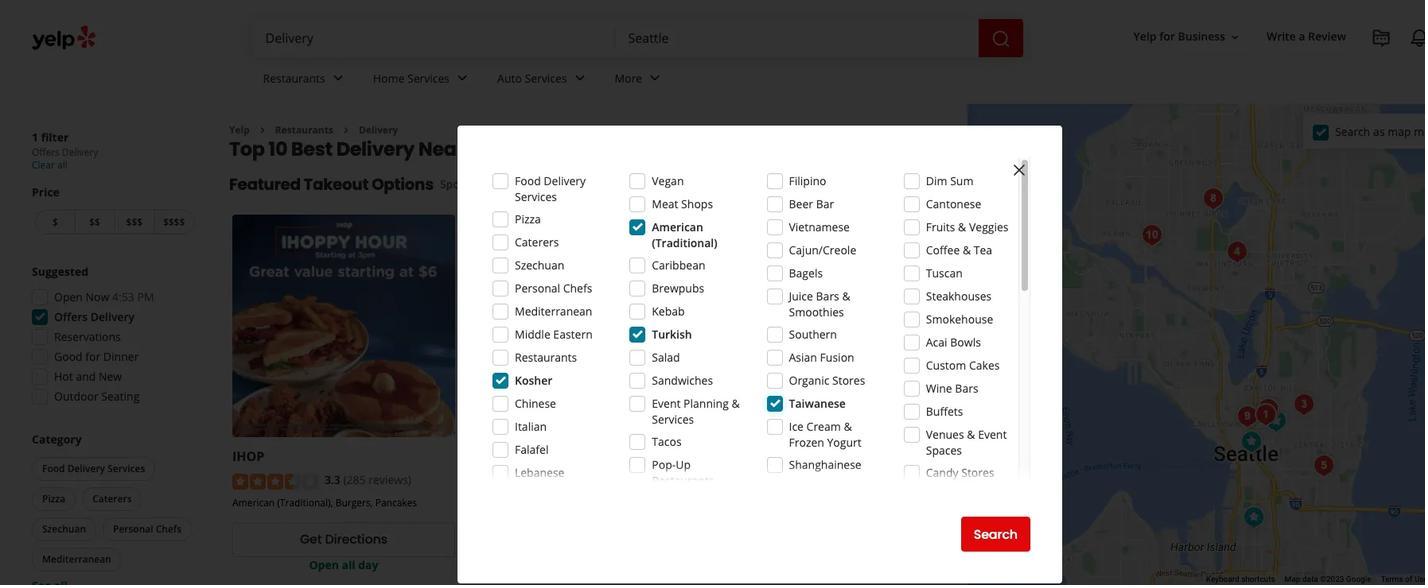 Task type: vqa. For each thing, say whether or not it's contained in the screenshot.
reviews in PIZZA HUT 44 REVIEWS
yes



Task type: locate. For each thing, give the bounding box(es) containing it.
0 horizontal spatial open
[[54, 290, 83, 305]]

0 horizontal spatial bars
[[816, 289, 840, 304]]

vietnamese
[[789, 220, 850, 235]]

delivery
[[359, 123, 398, 137], [336, 136, 415, 163], [62, 146, 98, 159], [544, 174, 586, 189], [91, 310, 135, 325], [67, 463, 105, 476]]

kebab
[[652, 304, 685, 319]]

more link
[[602, 57, 678, 103]]

offers down filter
[[32, 146, 60, 159]]

(traditional),
[[277, 496, 333, 510]]

0 horizontal spatial event
[[652, 396, 681, 412]]

personal chefs down the "caterers" 'button'
[[113, 523, 182, 537]]

delivery down washington
[[544, 174, 586, 189]]

services inside auto services 'link'
[[525, 71, 567, 86]]

1 16 chevron right v2 image from the left
[[256, 124, 269, 137]]

middle eastern
[[515, 327, 593, 342]]

1 24 chevron down v2 image from the left
[[570, 69, 590, 88]]

yelp link
[[229, 123, 250, 137]]

0 horizontal spatial food delivery services
[[42, 463, 145, 476]]

0 vertical spatial food
[[515, 174, 541, 189]]

american for american (traditional)
[[652, 220, 704, 235]]

taco bell image
[[1239, 502, 1271, 534]]

0 vertical spatial food delivery services
[[515, 174, 586, 205]]

1 vertical spatial american
[[232, 496, 275, 510]]

yelp for yelp for business
[[1134, 29, 1157, 44]]

16 chevron right v2 image left delivery link
[[340, 124, 353, 137]]

1 vertical spatial yelp
[[229, 123, 250, 137]]

services right 16 info v2 image
[[515, 189, 557, 205]]

caterers button
[[82, 488, 142, 512]]

food delivery services
[[515, 174, 586, 205], [42, 463, 145, 476]]

0 vertical spatial search
[[1336, 124, 1371, 139]]

1 vertical spatial for
[[85, 349, 101, 365]]

0 vertical spatial yelp
[[1134, 29, 1157, 44]]

auto
[[498, 71, 522, 86]]

stores down fusion
[[833, 373, 866, 389]]

chinese
[[515, 396, 556, 412]]

1 vertical spatial chefs
[[156, 523, 182, 537]]

1 horizontal spatial search
[[1336, 124, 1371, 139]]

bars
[[816, 289, 840, 304], [956, 381, 979, 396]]

search left as at right
[[1336, 124, 1371, 139]]

pizza down 'seattle,'
[[515, 212, 541, 227]]

1 horizontal spatial pizza
[[468, 448, 500, 466]]

caribbean
[[652, 258, 706, 273]]

szechuan inside szechuan button
[[42, 523, 86, 537]]

24 chevron down v2 image inside restaurants link
[[329, 69, 348, 88]]

turkish
[[652, 327, 692, 342]]

delivery up the "caterers" 'button'
[[67, 463, 105, 476]]

0 horizontal spatial stores
[[833, 373, 866, 389]]

hot
[[54, 369, 73, 385]]

veggies
[[970, 220, 1009, 235]]

0 vertical spatial open
[[54, 290, 83, 305]]

featured
[[229, 174, 301, 196]]

southern
[[789, 327, 837, 342]]

tea
[[974, 243, 993, 258]]

open down suggested
[[54, 290, 83, 305]]

2 16 chevron right v2 image from the left
[[340, 124, 353, 137]]

food down category
[[42, 463, 65, 476]]

0 horizontal spatial personal chefs
[[113, 523, 182, 537]]

1 horizontal spatial 16 chevron right v2 image
[[340, 124, 353, 137]]

clear
[[32, 158, 55, 172]]

& right venues
[[968, 428, 976, 443]]

caterers
[[515, 235, 559, 250], [92, 493, 132, 506]]

1 vertical spatial offers
[[54, 310, 88, 325]]

get
[[300, 531, 322, 549]]

0 horizontal spatial all
[[57, 158, 67, 172]]

44
[[468, 473, 479, 487]]

price group
[[32, 185, 197, 238]]

0 vertical spatial personal chefs
[[515, 281, 593, 296]]

search
[[1336, 124, 1371, 139], [974, 526, 1018, 544]]

food inside button
[[42, 463, 65, 476]]

0 vertical spatial for
[[1160, 29, 1176, 44]]

2 vertical spatial pizza
[[42, 493, 65, 506]]

16 chevron right v2 image right yelp link
[[256, 124, 269, 137]]

24 chevron down v2 image right auto services
[[570, 69, 590, 88]]

& right planning
[[732, 396, 740, 412]]

smokehouse
[[926, 312, 994, 327]]

services right auto
[[525, 71, 567, 86]]

1 vertical spatial bars
[[956, 381, 979, 396]]

event planning & services
[[652, 396, 740, 428]]

1 horizontal spatial for
[[1160, 29, 1176, 44]]

services up tacos
[[652, 412, 694, 428]]

notifications image
[[1411, 29, 1426, 48]]

offers up the reservations
[[54, 310, 88, 325]]

0 horizontal spatial reviews
[[481, 473, 515, 487]]

1 horizontal spatial 24 chevron down v2 image
[[453, 69, 472, 88]]

1 horizontal spatial food delivery services
[[515, 174, 586, 205]]

0 vertical spatial mediterranean
[[515, 304, 593, 319]]

mediterranean up middle eastern
[[515, 304, 593, 319]]

shortcuts
[[1242, 576, 1276, 584]]

0 vertical spatial american
[[652, 220, 704, 235]]

0 horizontal spatial search
[[974, 526, 1018, 544]]

1 vertical spatial personal chefs
[[113, 523, 182, 537]]

services
[[408, 71, 450, 86], [525, 71, 567, 86], [515, 189, 557, 205], [652, 412, 694, 428], [108, 463, 145, 476]]

suggested
[[32, 264, 89, 279]]

google image
[[972, 565, 1025, 586]]

pancakes
[[376, 496, 417, 510]]

0 vertical spatial caterers
[[515, 235, 559, 250]]

yelp inside button
[[1134, 29, 1157, 44]]

personal down the "caterers" 'button'
[[113, 523, 153, 537]]

map
[[1388, 124, 1412, 139]]

0 horizontal spatial 24 chevron down v2 image
[[570, 69, 590, 88]]

caterers inside 'button'
[[92, 493, 132, 506]]

reckless noodle house image
[[1309, 450, 1341, 482]]

search dialog
[[0, 0, 1426, 586]]

1 horizontal spatial american
[[652, 220, 704, 235]]

1 horizontal spatial caterers
[[515, 235, 559, 250]]

good for dinner
[[54, 349, 139, 365]]

restaurants link right the top
[[275, 123, 334, 137]]

& inside event planning & services
[[732, 396, 740, 412]]

16 chevron right v2 image
[[256, 124, 269, 137], [340, 124, 353, 137]]

for for business
[[1160, 29, 1176, 44]]

review
[[1309, 29, 1347, 44]]

1 vertical spatial food
[[42, 463, 65, 476]]

bars up smoothies
[[816, 289, 840, 304]]

delivery down the home
[[359, 123, 398, 137]]

0 horizontal spatial for
[[85, 349, 101, 365]]

yelp left 10
[[229, 123, 250, 137]]

projects image
[[1373, 29, 1392, 48]]

0 vertical spatial offers
[[32, 146, 60, 159]]

0 horizontal spatial food
[[42, 463, 65, 476]]

& left tea
[[963, 243, 971, 258]]

all right clear
[[57, 158, 67, 172]]

1 24 chevron down v2 image from the left
[[329, 69, 348, 88]]

1 horizontal spatial reviews
[[717, 473, 751, 487]]

for inside button
[[1160, 29, 1176, 44]]

1 vertical spatial event
[[979, 428, 1007, 443]]

chefs inside button
[[156, 523, 182, 537]]

personal inside button
[[113, 523, 153, 537]]

pizza up szechuan button
[[42, 493, 65, 506]]

1 horizontal spatial event
[[979, 428, 1007, 443]]

american inside american (traditional)
[[652, 220, 704, 235]]

reviews inside pizza hut 44 reviews
[[481, 473, 515, 487]]

0 vertical spatial event
[[652, 396, 681, 412]]

dinner
[[103, 349, 139, 365]]

food delivery services up the "caterers" 'button'
[[42, 463, 145, 476]]

1 horizontal spatial chefs
[[563, 281, 593, 296]]

offers inside 1 filter offers delivery clear all
[[32, 146, 60, 159]]

tuscan
[[926, 266, 963, 281]]

group
[[27, 264, 197, 410]]

pizza hut 44 reviews
[[468, 448, 527, 487]]

event right venues
[[979, 428, 1007, 443]]

0 horizontal spatial mediterranean
[[42, 553, 111, 567]]

stores for organic stores
[[833, 373, 866, 389]]

pelicana chicken image
[[1255, 394, 1287, 426]]

of
[[1406, 576, 1413, 584]]

reviews right 48
[[717, 473, 751, 487]]

frozen
[[789, 435, 825, 451]]

2 24 chevron down v2 image from the left
[[453, 69, 472, 88]]

3.3 star rating image
[[232, 474, 318, 490]]

food
[[515, 174, 541, 189], [42, 463, 65, 476]]

& up smoothies
[[843, 289, 851, 304]]

write a review link
[[1261, 23, 1353, 51]]

food delivery services inside button
[[42, 463, 145, 476]]

1 vertical spatial stores
[[962, 466, 995, 481]]

candy stores
[[926, 466, 995, 481]]

mediterranean down szechuan button
[[42, 553, 111, 567]]

coffee & tea
[[926, 243, 993, 258]]

(285
[[344, 473, 366, 488]]

bongos image
[[1198, 183, 1230, 215]]

1 horizontal spatial food
[[515, 174, 541, 189]]

buffets
[[926, 404, 964, 420]]

yelp left business
[[1134, 29, 1157, 44]]

1 vertical spatial open
[[309, 558, 339, 573]]

pop-
[[652, 458, 676, 473]]

map
[[1285, 576, 1301, 584]]

keyboard shortcuts button
[[1207, 575, 1276, 586]]

cajun/creole
[[789, 243, 857, 258]]

1 vertical spatial szechuan
[[42, 523, 86, 537]]

1 vertical spatial mediterranean
[[42, 553, 111, 567]]

24 chevron down v2 image
[[329, 69, 348, 88], [453, 69, 472, 88]]

1 vertical spatial food delivery services
[[42, 463, 145, 476]]

meat shops
[[652, 197, 713, 212]]

organic
[[789, 373, 830, 389]]

0 horizontal spatial 16 chevron right v2 image
[[256, 124, 269, 137]]

szechuan up middle
[[515, 258, 565, 273]]

0 horizontal spatial yelp
[[229, 123, 250, 137]]

0 vertical spatial chefs
[[563, 281, 593, 296]]

for up hot and new
[[85, 349, 101, 365]]

1 reviews from the left
[[481, 473, 515, 487]]

24 chevron down v2 image inside auto services 'link'
[[570, 69, 590, 88]]

szechuan button
[[32, 518, 96, 542]]

home services
[[373, 71, 450, 86]]

all left day
[[342, 558, 355, 573]]

0 vertical spatial szechuan
[[515, 258, 565, 273]]

food delivery services button
[[32, 458, 155, 482]]

reviews down the pizza hut "link"
[[481, 473, 515, 487]]

event inside event planning & services
[[652, 396, 681, 412]]

1 horizontal spatial stores
[[962, 466, 995, 481]]

auto services link
[[485, 57, 602, 103]]

24 chevron down v2 image inside the home services link
[[453, 69, 472, 88]]

sandwiches
[[652, 373, 713, 389]]

wine
[[926, 381, 953, 396]]

pizza inside button
[[42, 493, 65, 506]]

0 vertical spatial personal
[[515, 281, 561, 296]]

search inside "button"
[[974, 526, 1018, 544]]

personal chefs up middle eastern
[[515, 281, 593, 296]]

szechuan down "pizza" button at the left
[[42, 523, 86, 537]]

0 vertical spatial all
[[57, 158, 67, 172]]

0 horizontal spatial 24 chevron down v2 image
[[329, 69, 348, 88]]

1 horizontal spatial mediterranean
[[515, 304, 593, 319]]

all inside 1 filter offers delivery clear all
[[57, 158, 67, 172]]

personal up middle
[[515, 281, 561, 296]]

yelp for business button
[[1128, 23, 1248, 51]]

business
[[1179, 29, 1226, 44]]

0 vertical spatial stores
[[833, 373, 866, 389]]

0 horizontal spatial chefs
[[156, 523, 182, 537]]

food right 16 info v2 image
[[515, 174, 541, 189]]

beer
[[789, 197, 814, 212]]

1 horizontal spatial all
[[342, 558, 355, 573]]

stores down 'venues & event spaces'
[[962, 466, 995, 481]]

1 horizontal spatial personal chefs
[[515, 281, 593, 296]]

search image
[[992, 29, 1011, 48]]

event
[[652, 396, 681, 412], [979, 428, 1007, 443]]

food delivery services right 16 info v2 image
[[515, 174, 586, 205]]

1 vertical spatial caterers
[[92, 493, 132, 506]]

2 horizontal spatial pizza
[[515, 212, 541, 227]]

1 vertical spatial personal
[[113, 523, 153, 537]]

1 horizontal spatial 24 chevron down v2 image
[[646, 69, 665, 88]]

map data ©2023 google
[[1285, 576, 1372, 584]]

ihop
[[232, 448, 265, 466]]

24 chevron down v2 image inside more link
[[646, 69, 665, 88]]

search for search as map mo
[[1336, 124, 1371, 139]]

juice
[[789, 289, 814, 304]]

use
[[1415, 576, 1426, 584]]

&
[[959, 220, 967, 235], [963, 243, 971, 258], [843, 289, 851, 304], [732, 396, 740, 412], [844, 420, 852, 435], [968, 428, 976, 443]]

italian
[[515, 420, 547, 435]]

restaurants up 10
[[263, 71, 325, 86]]

1 horizontal spatial personal
[[515, 281, 561, 296]]

0 horizontal spatial pizza
[[42, 493, 65, 506]]

1 horizontal spatial yelp
[[1134, 29, 1157, 44]]

ice
[[789, 420, 804, 435]]

2 24 chevron down v2 image from the left
[[646, 69, 665, 88]]

0 vertical spatial restaurants link
[[250, 57, 360, 103]]

open down 'get'
[[309, 558, 339, 573]]

lebanese
[[515, 466, 565, 481]]

delivery up options
[[336, 136, 415, 163]]

None search field
[[253, 19, 1027, 57]]

mediterranean inside search dialog
[[515, 304, 593, 319]]

cakes
[[970, 358, 1000, 373]]

for left business
[[1160, 29, 1176, 44]]

category
[[32, 432, 82, 447]]

search up google "image"
[[974, 526, 1018, 544]]

pizza up 44
[[468, 448, 500, 466]]

& up yogurt
[[844, 420, 852, 435]]

reviews)
[[369, 473, 412, 488]]

1 vertical spatial pizza
[[468, 448, 500, 466]]

24 chevron down v2 image
[[570, 69, 590, 88], [646, 69, 665, 88]]

0 horizontal spatial szechuan
[[42, 523, 86, 537]]

24 chevron down v2 image left the home
[[329, 69, 348, 88]]

1
[[32, 130, 38, 145]]

venues
[[926, 428, 965, 443]]

open now 4:53 pm
[[54, 290, 154, 305]]

24 chevron down v2 image right more
[[646, 69, 665, 88]]

24 chevron down v2 image left auto
[[453, 69, 472, 88]]

restaurants down middle eastern
[[515, 350, 577, 365]]

food inside food delivery services
[[515, 174, 541, 189]]

for for dinner
[[85, 349, 101, 365]]

event down sandwiches
[[652, 396, 681, 412]]

american down 3.3 star rating image
[[232, 496, 275, 510]]

0 vertical spatial bars
[[816, 289, 840, 304]]

1 vertical spatial search
[[974, 526, 1018, 544]]

american up the (traditional)
[[652, 220, 704, 235]]

more
[[615, 71, 643, 86]]

1 horizontal spatial bars
[[956, 381, 979, 396]]

0 horizontal spatial personal
[[113, 523, 153, 537]]

0 horizontal spatial american
[[232, 496, 275, 510]]

bars down custom cakes
[[956, 381, 979, 396]]

services up the "caterers" 'button'
[[108, 463, 145, 476]]

0 horizontal spatial caterers
[[92, 493, 132, 506]]

0 vertical spatial pizza
[[515, 212, 541, 227]]

restaurants link up best
[[250, 57, 360, 103]]

delivery down filter
[[62, 146, 98, 159]]

1 vertical spatial restaurants link
[[275, 123, 334, 137]]

1 horizontal spatial open
[[309, 558, 339, 573]]

pop-up restaurants
[[652, 458, 715, 489]]

bars inside juice bars & smoothies
[[816, 289, 840, 304]]

services right the home
[[408, 71, 450, 86]]

1 horizontal spatial szechuan
[[515, 258, 565, 273]]

1 vertical spatial all
[[342, 558, 355, 573]]

biang biang noodles image
[[1251, 399, 1283, 431]]



Task type: describe. For each thing, give the bounding box(es) containing it.
tacos
[[652, 435, 682, 450]]

get directions link
[[232, 523, 455, 558]]

now
[[86, 290, 109, 305]]

bar
[[817, 197, 835, 212]]

$ button
[[35, 210, 75, 235]]

terms of use
[[1382, 576, 1426, 584]]

pizza button
[[32, 488, 76, 512]]

close image
[[1010, 161, 1029, 180]]

business categories element
[[250, 57, 1426, 103]]

washington
[[544, 136, 662, 163]]

delivery inside food delivery services
[[544, 174, 586, 189]]

bars for juice
[[816, 289, 840, 304]]

mo
[[1415, 124, 1426, 139]]

restaurants down up
[[652, 474, 715, 489]]

16 info v2 image
[[501, 179, 513, 191]]

services inside the home services link
[[408, 71, 450, 86]]

write
[[1267, 29, 1297, 44]]

hut
[[503, 448, 527, 466]]

food delivery services inside search dialog
[[515, 174, 586, 205]]

restaurants right the top
[[275, 123, 334, 137]]

personal chefs inside search dialog
[[515, 281, 593, 296]]

group containing suggested
[[27, 264, 197, 410]]

pizza inside search dialog
[[515, 212, 541, 227]]

3.3 (285 reviews)
[[325, 473, 412, 488]]

venues & event spaces
[[926, 428, 1007, 459]]

hot mama's pizza image
[[1253, 394, 1285, 426]]

personal inside search dialog
[[515, 281, 561, 296]]

pizza inside pizza hut 44 reviews
[[468, 448, 500, 466]]

yogurt
[[828, 435, 862, 451]]

middle
[[515, 327, 551, 342]]

terms
[[1382, 576, 1404, 584]]

category group
[[29, 432, 197, 586]]

filter
[[41, 130, 69, 145]]

keyboard
[[1207, 576, 1240, 584]]

personal chefs inside button
[[113, 523, 182, 537]]

pm
[[137, 290, 154, 305]]

home
[[373, 71, 405, 86]]

caterers inside search dialog
[[515, 235, 559, 250]]

terms of use link
[[1382, 576, 1426, 584]]

up
[[676, 458, 691, 473]]

keyboard shortcuts
[[1207, 576, 1276, 584]]

24 chevron down v2 image for auto services
[[570, 69, 590, 88]]

cantonese
[[926, 197, 982, 212]]

16 chevron right v2 image for delivery
[[340, 124, 353, 137]]

restaurants inside restaurants link
[[263, 71, 325, 86]]

outdoor seating
[[54, 389, 140, 404]]

24 chevron down v2 image for more
[[646, 69, 665, 88]]

& right the fruits
[[959, 220, 967, 235]]

szechuan inside search dialog
[[515, 258, 565, 273]]

services inside event planning & services
[[652, 412, 694, 428]]

event inside 'venues & event spaces'
[[979, 428, 1007, 443]]

steakhouses
[[926, 289, 992, 304]]

chefs inside search dialog
[[563, 281, 593, 296]]

outdoor
[[54, 389, 98, 404]]

stores for candy stores
[[962, 466, 995, 481]]

custom
[[926, 358, 967, 373]]

dim
[[926, 174, 948, 189]]

services inside food delivery services button
[[108, 463, 145, 476]]

and
[[76, 369, 96, 385]]

delivery inside button
[[67, 463, 105, 476]]

map region
[[814, 0, 1426, 586]]

$
[[52, 216, 58, 229]]

top 10 best delivery near seattle, washington
[[229, 136, 662, 163]]

mediterranean button
[[32, 549, 122, 572]]

google
[[1347, 576, 1372, 584]]

& inside juice bars & smoothies
[[843, 289, 851, 304]]

cream
[[807, 420, 841, 435]]

wine bars
[[926, 381, 979, 396]]

serious pie ballard image
[[1137, 219, 1169, 251]]

delivery inside 1 filter offers delivery clear all
[[62, 146, 98, 159]]

custom cakes
[[926, 358, 1000, 373]]

search as map mo
[[1336, 124, 1426, 139]]

$$ button
[[75, 210, 114, 235]]

pizza hut link
[[468, 448, 527, 466]]

juice bars & smoothies
[[789, 289, 851, 320]]

ihop image
[[1261, 406, 1293, 437]]

featured takeout options
[[229, 174, 434, 196]]

brewpubs
[[652, 281, 705, 296]]

acai bowls
[[926, 335, 982, 350]]

offers delivery
[[54, 310, 135, 325]]

delivery link
[[359, 123, 398, 137]]

16 chevron right v2 image for restaurants
[[256, 124, 269, 137]]

auto services
[[498, 71, 567, 86]]

dough zone - seattle downtown pine st. image
[[1232, 401, 1264, 433]]

open for open now 4:53 pm
[[54, 290, 83, 305]]

new
[[99, 369, 122, 385]]

hot and new
[[54, 369, 122, 385]]

write a review
[[1267, 29, 1347, 44]]

meat
[[652, 197, 679, 212]]

starbucks image
[[1236, 426, 1268, 458]]

day
[[358, 558, 378, 573]]

sodam chicken - capitol hill image
[[1289, 389, 1321, 421]]

4:53
[[112, 290, 134, 305]]

data
[[1303, 576, 1319, 584]]

seattle,
[[468, 136, 541, 163]]

delivery down 'open now 4:53 pm'
[[91, 310, 135, 325]]

get directions
[[300, 531, 388, 549]]

dim sum
[[926, 174, 974, 189]]

& inside 'venues & event spaces'
[[968, 428, 976, 443]]

bars for wine
[[956, 381, 979, 396]]

sponsored
[[440, 177, 498, 192]]

good
[[54, 349, 83, 365]]

1 filter offers delivery clear all
[[32, 130, 98, 172]]

spaces
[[926, 443, 963, 459]]

bagels
[[789, 266, 823, 281]]

fusion
[[820, 350, 855, 365]]

seating
[[101, 389, 140, 404]]

american for american (traditional), burgers, pancakes
[[232, 496, 275, 510]]

dumpling the noodle image
[[1222, 236, 1254, 268]]

user actions element
[[1121, 20, 1426, 118]]

$$$ button
[[114, 210, 154, 235]]

american (traditional), burgers, pancakes
[[232, 496, 417, 510]]

2 reviews from the left
[[717, 473, 751, 487]]

yelp for yelp link
[[229, 123, 250, 137]]

candy
[[926, 466, 959, 481]]

mediterranean inside button
[[42, 553, 111, 567]]

$$$$ button
[[154, 210, 194, 235]]

shanghainese
[[789, 458, 862, 473]]

16 chevron down v2 image
[[1229, 31, 1242, 44]]

open for open all day
[[309, 558, 339, 573]]

american (traditional)
[[652, 220, 718, 251]]

& inside 'ice cream & frozen yogurt'
[[844, 420, 852, 435]]

top
[[229, 136, 265, 163]]

$$$
[[126, 216, 143, 229]]

24 chevron down v2 image for home services
[[453, 69, 472, 88]]

24 chevron down v2 image for restaurants
[[329, 69, 348, 88]]

search for search
[[974, 526, 1018, 544]]

©2023
[[1321, 576, 1345, 584]]

organic stores
[[789, 373, 866, 389]]

home services link
[[360, 57, 485, 103]]

a
[[1300, 29, 1306, 44]]



